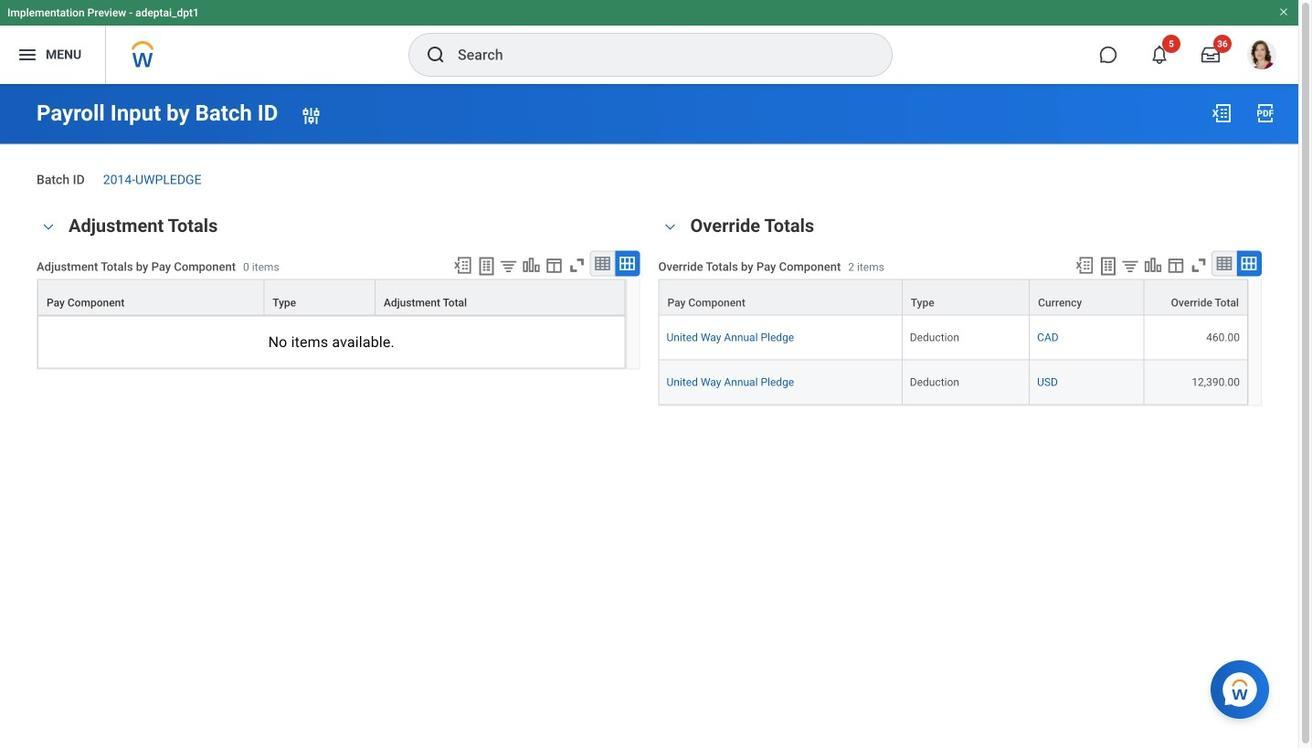 Task type: vqa. For each thing, say whether or not it's contained in the screenshot.
Export to Excel icon for Export to Worksheets icon for fullscreen icon
yes



Task type: locate. For each thing, give the bounding box(es) containing it.
select to filter grid data image right export to worksheets icon
[[1121, 256, 1141, 275]]

1 horizontal spatial toolbar
[[1067, 251, 1262, 279]]

0 horizontal spatial chevron down image
[[37, 221, 59, 233]]

1 fullscreen image from the left
[[567, 255, 587, 275]]

table image for 'fullscreen' icon corresponding to click to view/edit grid preferences icon
[[1216, 254, 1234, 273]]

0 horizontal spatial fullscreen image
[[567, 255, 587, 275]]

notifications large image
[[1151, 46, 1169, 64]]

toolbar
[[445, 251, 640, 279], [1067, 251, 1262, 279]]

fullscreen image right click to view/edit grid preferences image
[[567, 255, 587, 275]]

banner
[[0, 0, 1299, 84]]

0 horizontal spatial expand table image
[[618, 254, 637, 273]]

justify image
[[16, 44, 38, 66]]

2 expand table image from the left
[[1240, 254, 1259, 273]]

click to view/edit grid preferences image
[[1166, 255, 1186, 275]]

0 horizontal spatial export to excel image
[[453, 255, 473, 275]]

payroll input by batch id - expand/collapse chart image
[[521, 255, 542, 275]]

1 toolbar from the left
[[445, 251, 640, 279]]

0 horizontal spatial toolbar
[[445, 251, 640, 279]]

table image
[[594, 254, 612, 273], [1216, 254, 1234, 273]]

0 horizontal spatial group
[[37, 211, 640, 370]]

expand table image right click to view/edit grid preferences image
[[618, 254, 637, 273]]

table image right click to view/edit grid preferences image
[[594, 254, 612, 273]]

1 horizontal spatial export to excel image
[[1075, 255, 1095, 275]]

select to filter grid data image
[[499, 256, 519, 275], [1121, 256, 1141, 275]]

1 horizontal spatial expand table image
[[1240, 254, 1259, 273]]

export to excel image left export to worksheets image
[[453, 255, 473, 275]]

1 expand table image from the left
[[618, 254, 637, 273]]

2 fullscreen image from the left
[[1189, 255, 1209, 275]]

1 horizontal spatial fullscreen image
[[1189, 255, 1209, 275]]

fullscreen image right click to view/edit grid preferences icon
[[1189, 255, 1209, 275]]

change selection image
[[300, 105, 322, 127]]

0 horizontal spatial table image
[[594, 254, 612, 273]]

click to view/edit grid preferences image
[[544, 255, 564, 275]]

fullscreen image
[[567, 255, 587, 275], [1189, 255, 1209, 275]]

export to excel image for view printable version (pdf) icon
[[1211, 102, 1233, 124]]

1 horizontal spatial select to filter grid data image
[[1121, 256, 1141, 275]]

2 horizontal spatial export to excel image
[[1211, 102, 1233, 124]]

row
[[37, 279, 626, 316], [659, 279, 1249, 316], [659, 316, 1249, 360], [659, 360, 1249, 405]]

view printable version (pdf) image
[[1255, 102, 1277, 124]]

expand table image
[[618, 254, 637, 273], [1240, 254, 1259, 273]]

profile logan mcneil image
[[1248, 40, 1277, 73]]

export to excel image left export to worksheets icon
[[1075, 255, 1095, 275]]

2 toolbar from the left
[[1067, 251, 1262, 279]]

chevron down image
[[37, 221, 59, 233], [659, 221, 681, 233]]

expand table image right click to view/edit grid preferences icon
[[1240, 254, 1259, 273]]

select to filter grid data image right export to worksheets image
[[499, 256, 519, 275]]

export to excel image for export to worksheets icon
[[1075, 255, 1095, 275]]

main content
[[0, 84, 1299, 423]]

1 horizontal spatial group
[[659, 211, 1262, 406]]

1 table image from the left
[[594, 254, 612, 273]]

2 table image from the left
[[1216, 254, 1234, 273]]

2 chevron down image from the left
[[659, 221, 681, 233]]

0 horizontal spatial select to filter grid data image
[[499, 256, 519, 275]]

2 select to filter grid data image from the left
[[1121, 256, 1141, 275]]

export to excel image for export to worksheets image
[[453, 255, 473, 275]]

1 horizontal spatial chevron down image
[[659, 221, 681, 233]]

close environment banner image
[[1279, 6, 1290, 17]]

export to worksheets image
[[476, 255, 498, 277]]

export to worksheets image
[[1098, 255, 1120, 277]]

table image for click to view/edit grid preferences image 'fullscreen' icon
[[594, 254, 612, 273]]

1 chevron down image from the left
[[37, 221, 59, 233]]

export to excel image
[[1211, 102, 1233, 124], [453, 255, 473, 275], [1075, 255, 1095, 275]]

1 select to filter grid data image from the left
[[499, 256, 519, 275]]

select to filter grid data image for export to worksheets image
[[499, 256, 519, 275]]

table image right click to view/edit grid preferences icon
[[1216, 254, 1234, 273]]

group
[[37, 211, 640, 370], [659, 211, 1262, 406]]

export to excel image left view printable version (pdf) icon
[[1211, 102, 1233, 124]]

1 horizontal spatial table image
[[1216, 254, 1234, 273]]



Task type: describe. For each thing, give the bounding box(es) containing it.
search image
[[425, 44, 447, 66]]

toolbar for first group from right
[[1067, 251, 1262, 279]]

expand table image for "toolbar" for 2nd group from right
[[618, 254, 637, 273]]

2 group from the left
[[659, 211, 1262, 406]]

expand table image for "toolbar" for first group from right
[[1240, 254, 1259, 273]]

chevron down image for 2nd group from right
[[37, 221, 59, 233]]

fullscreen image for click to view/edit grid preferences image
[[567, 255, 587, 275]]

Search Workday  search field
[[458, 35, 855, 75]]

select to filter grid data image for export to worksheets icon
[[1121, 256, 1141, 275]]

inbox large image
[[1202, 46, 1220, 64]]

chevron down image for first group from right
[[659, 221, 681, 233]]

fullscreen image for click to view/edit grid preferences icon
[[1189, 255, 1209, 275]]

toolbar for 2nd group from right
[[445, 251, 640, 279]]

1 group from the left
[[37, 211, 640, 370]]



